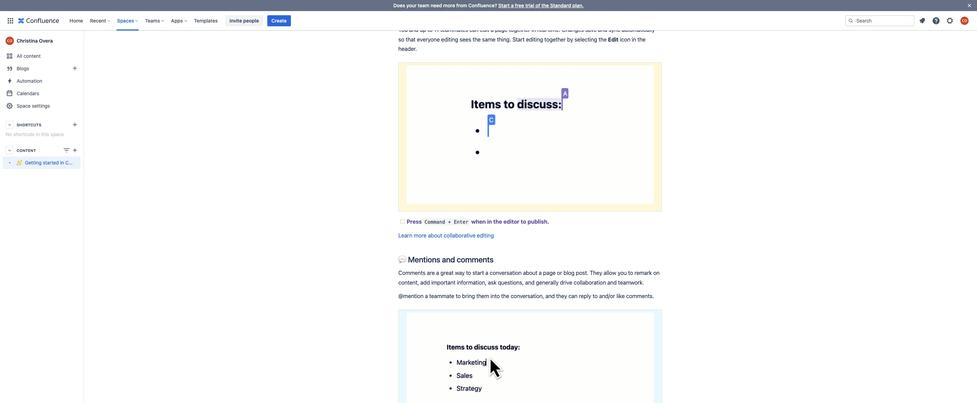 Task type: describe. For each thing, give the bounding box(es) containing it.
the right sees
[[473, 36, 481, 43]]

getting started in confluence link
[[3, 157, 91, 169]]

invite
[[230, 18, 242, 23]]

content button
[[3, 144, 80, 157]]

spaces
[[117, 18, 134, 23]]

create
[[271, 18, 287, 23]]

and left they
[[546, 293, 555, 300]]

edit
[[608, 36, 619, 43]]

important
[[431, 280, 455, 286]]

add
[[420, 280, 430, 286]]

space
[[17, 103, 31, 109]]

free
[[515, 2, 524, 8]]

they
[[590, 270, 602, 276]]

real-
[[408, 12, 426, 21]]

learn
[[398, 233, 412, 239]]

settings
[[32, 103, 50, 109]]

automation
[[17, 78, 42, 84]]

blog
[[564, 270, 575, 276]]

1 horizontal spatial more
[[443, 2, 455, 8]]

a up generally
[[539, 270, 542, 276]]

comments are a great way to start a conversation about a page or blog post. they allow you to remark on content, add important information, ask questions, and generally drive collaboration and teamwork.
[[398, 270, 661, 286]]

time
[[426, 12, 442, 21]]

0 horizontal spatial more
[[414, 233, 427, 239]]

icon
[[620, 36, 630, 43]]

1 vertical spatial can
[[569, 293, 578, 300]]

press
[[407, 219, 422, 225]]

blogs link
[[3, 62, 80, 75]]

to right reply
[[593, 293, 598, 300]]

learn more about collaborative editing link
[[398, 233, 494, 239]]

great
[[441, 270, 454, 276]]

to right way
[[466, 270, 471, 276]]

0 horizontal spatial start
[[498, 2, 510, 8]]

the left edit
[[599, 36, 607, 43]]

teams
[[145, 18, 160, 23]]

@mention
[[398, 293, 424, 300]]

the right into on the bottom
[[501, 293, 509, 300]]

confluence
[[65, 160, 91, 166]]

comments
[[457, 255, 494, 265]]

or
[[557, 270, 562, 276]]

spaces button
[[115, 15, 141, 26]]

same
[[482, 36, 496, 43]]

time.
[[548, 27, 560, 33]]

in right started at top left
[[60, 160, 64, 166]]

in left this
[[36, 131, 40, 137]]

need
[[431, 2, 442, 8]]

create a blog image
[[71, 64, 79, 72]]

content
[[17, 148, 36, 153]]

on
[[653, 270, 660, 276]]

the right of
[[541, 2, 549, 8]]

start a free trial of the standard plan. link
[[498, 2, 584, 8]]

this
[[41, 131, 49, 137]]

real
[[537, 27, 547, 33]]

into
[[491, 293, 500, 300]]

publish.
[[528, 219, 549, 225]]

command
[[425, 219, 445, 225]]

christina overa
[[17, 38, 53, 44]]

create a page image
[[71, 146, 79, 155]]

all
[[17, 53, 22, 59]]

sync
[[609, 27, 620, 33]]

so
[[398, 36, 404, 43]]

reply
[[579, 293, 591, 300]]

collaboration
[[574, 280, 606, 286]]

to inside you and up to 11 teammates can edit a page together in real time. changes save and sync automatically so that everyone editing sees the same thing. start editing together by selecting the
[[428, 27, 433, 33]]

🧑‍💻 real-time editing
[[398, 12, 467, 21]]

learn more about collaborative editing
[[398, 233, 494, 239]]

and up great
[[442, 255, 455, 265]]

editing down when
[[477, 233, 494, 239]]

you
[[398, 27, 408, 33]]

🧑‍💻
[[398, 12, 406, 21]]

settings icon image
[[946, 16, 954, 25]]

started
[[43, 160, 59, 166]]

team
[[418, 2, 429, 8]]

1 horizontal spatial together
[[544, 36, 566, 43]]

in right when
[[487, 219, 492, 225]]

in inside icon in the header.
[[632, 36, 636, 43]]

no shortcuts in this space
[[6, 131, 64, 137]]

conversation,
[[511, 293, 544, 300]]

the left editor at the right bottom
[[493, 219, 502, 225]]

conversation
[[490, 270, 522, 276]]

when
[[471, 219, 486, 225]]

space settings link
[[3, 100, 80, 112]]

a left free
[[511, 2, 514, 8]]

editing down teammates
[[441, 36, 458, 43]]

blogs
[[17, 66, 29, 71]]

enter
[[454, 219, 468, 225]]

does your team need more from confluence? start a free trial of the standard plan.
[[393, 2, 584, 8]]

@mention a teammate to bring them into the conversation, and they can reply to and/or like comments.
[[398, 293, 654, 300]]

a down add
[[425, 293, 428, 300]]

page inside you and up to 11 teammates can edit a page together in real time. changes save and sync automatically so that everyone editing sees the same thing. start editing together by selecting the
[[495, 27, 508, 33]]

overa
[[39, 38, 53, 44]]

bring
[[462, 293, 475, 300]]

global element
[[4, 11, 844, 30]]

search image
[[848, 18, 854, 23]]

icon in the header.
[[398, 36, 647, 52]]

post.
[[576, 270, 588, 276]]

space
[[50, 131, 64, 137]]

getting
[[25, 160, 42, 166]]

and left up
[[409, 27, 418, 33]]

content,
[[398, 280, 419, 286]]

help icon image
[[932, 16, 940, 25]]

you and up to 11 teammates can edit a page together in real time. changes save and sync automatically so that everyone editing sees the same thing. start editing together by selecting the
[[398, 27, 656, 43]]

sees
[[460, 36, 471, 43]]

automation link
[[3, 75, 80, 87]]

and up conversation,
[[525, 280, 535, 286]]

invite people button
[[225, 15, 263, 26]]

Search field
[[845, 15, 915, 26]]

can inside you and up to 11 teammates can edit a page together in real time. changes save and sync automatically so that everyone editing sees the same thing. start editing together by selecting the
[[469, 27, 478, 33]]

content
[[24, 53, 41, 59]]



Task type: locate. For each thing, give the bounding box(es) containing it.
more right learn
[[414, 233, 427, 239]]

thing.
[[497, 36, 511, 43]]

0 vertical spatial together
[[509, 27, 530, 33]]

and/or
[[599, 293, 615, 300]]

💬
[[398, 255, 406, 265]]

to left the bring
[[456, 293, 461, 300]]

can left edit
[[469, 27, 478, 33]]

start
[[498, 2, 510, 8], [513, 36, 525, 43]]

0 horizontal spatial can
[[469, 27, 478, 33]]

christina overa link
[[3, 34, 80, 48]]

together
[[509, 27, 530, 33], [544, 36, 566, 43]]

0 vertical spatial about
[[428, 233, 442, 239]]

about inside comments are a great way to start a conversation about a page or blog post. they allow you to remark on content, add important information, ask questions, and generally drive collaboration and teamwork.
[[523, 270, 537, 276]]

a
[[511, 2, 514, 8], [491, 27, 494, 33], [436, 270, 439, 276], [485, 270, 488, 276], [539, 270, 542, 276], [425, 293, 428, 300]]

christina
[[17, 38, 38, 44]]

space element
[[0, 31, 91, 404]]

standard
[[550, 2, 571, 8]]

0 vertical spatial can
[[469, 27, 478, 33]]

editing down real
[[526, 36, 543, 43]]

0 vertical spatial more
[[443, 2, 455, 8]]

save
[[585, 27, 597, 33]]

start inside you and up to 11 teammates can edit a page together in real time. changes save and sync automatically so that everyone editing sees the same thing. start editing together by selecting the
[[513, 36, 525, 43]]

up
[[420, 27, 426, 33]]

apps
[[171, 18, 183, 23]]

remark
[[635, 270, 652, 276]]

the inside icon in the header.
[[638, 36, 646, 43]]

11
[[434, 27, 439, 33]]

home
[[70, 18, 83, 23]]

shortcuts
[[17, 123, 41, 127]]

start right thing.
[[513, 36, 525, 43]]

a right edit
[[491, 27, 494, 33]]

them
[[476, 293, 489, 300]]

to right editor at the right bottom
[[521, 219, 526, 225]]

1 horizontal spatial start
[[513, 36, 525, 43]]

that
[[406, 36, 416, 43]]

create link
[[267, 15, 291, 26]]

close image
[[965, 1, 974, 10]]

and
[[409, 27, 418, 33], [598, 27, 607, 33], [442, 255, 455, 265], [525, 280, 535, 286], [607, 280, 617, 286], [546, 293, 555, 300]]

0 horizontal spatial about
[[428, 233, 442, 239]]

drive
[[560, 280, 572, 286]]

1 vertical spatial about
[[523, 270, 537, 276]]

of
[[536, 2, 540, 8]]

💬 mentions and comments
[[398, 255, 494, 265]]

1 horizontal spatial can
[[569, 293, 578, 300]]

your profile and preferences image
[[961, 16, 969, 25]]

comments
[[398, 270, 426, 276]]

page inside comments are a great way to start a conversation about a page or blog post. they allow you to remark on content, add important information, ask questions, and generally drive collaboration and teamwork.
[[543, 270, 556, 276]]

and right the save
[[598, 27, 607, 33]]

selecting
[[575, 36, 597, 43]]

teamwork.
[[618, 280, 644, 286]]

together up icon in the header.
[[509, 27, 530, 33]]

to right you
[[628, 270, 633, 276]]

header.
[[398, 46, 417, 52]]

in
[[532, 27, 536, 33], [632, 36, 636, 43], [36, 131, 40, 137], [60, 160, 64, 166], [487, 219, 492, 225]]

templates
[[194, 18, 218, 23]]

edit
[[480, 27, 489, 33]]

banner
[[0, 11, 977, 31]]

start
[[473, 270, 484, 276]]

0 vertical spatial start
[[498, 2, 510, 8]]

1 vertical spatial more
[[414, 233, 427, 239]]

add shortcut image
[[71, 121, 79, 129]]

appswitcher icon image
[[6, 16, 15, 25]]

0 vertical spatial page
[[495, 27, 508, 33]]

a inside you and up to 11 teammates can edit a page together in real time. changes save and sync automatically so that everyone editing sees the same thing. start editing together by selecting the
[[491, 27, 494, 33]]

a right are
[[436, 270, 439, 276]]

ask
[[488, 280, 497, 286]]

automatically
[[622, 27, 655, 33]]

questions,
[[498, 280, 524, 286]]

confluence image
[[18, 16, 59, 25], [18, 16, 59, 25]]

mentions
[[408, 255, 440, 265]]

in right icon
[[632, 36, 636, 43]]

plan.
[[572, 2, 584, 8]]

1 horizontal spatial page
[[543, 270, 556, 276]]

a right start
[[485, 270, 488, 276]]

calendars link
[[3, 87, 80, 100]]

together down time.
[[544, 36, 566, 43]]

1 vertical spatial page
[[543, 270, 556, 276]]

teammates
[[440, 27, 468, 33]]

change view image
[[62, 146, 71, 155]]

can right they
[[569, 293, 578, 300]]

changes
[[562, 27, 584, 33]]

and down the 'allow'
[[607, 280, 617, 286]]

shortcuts
[[13, 131, 34, 137]]

teams button
[[143, 15, 167, 26]]

collapse sidebar image
[[76, 34, 91, 48]]

all content link
[[3, 50, 80, 62]]

does
[[393, 2, 405, 8]]

your
[[406, 2, 417, 8]]

trial
[[525, 2, 534, 8]]

all content
[[17, 53, 41, 59]]

in left real
[[532, 27, 536, 33]]

apps button
[[169, 15, 190, 26]]

you
[[618, 270, 627, 276]]

about down "command"
[[428, 233, 442, 239]]

page up thing.
[[495, 27, 508, 33]]

recent
[[90, 18, 106, 23]]

they
[[556, 293, 567, 300]]

1 vertical spatial start
[[513, 36, 525, 43]]

are
[[427, 270, 435, 276]]

banner containing home
[[0, 11, 977, 31]]

templates link
[[192, 15, 220, 26]]

1 vertical spatial together
[[544, 36, 566, 43]]

allow
[[604, 270, 616, 276]]

+
[[448, 219, 451, 225]]

recent button
[[88, 15, 113, 26]]

editing down from on the left top of page
[[443, 12, 467, 21]]

comments.
[[626, 293, 654, 300]]

page up generally
[[543, 270, 556, 276]]

people
[[243, 18, 259, 23]]

more left from on the left top of page
[[443, 2, 455, 8]]

about up generally
[[523, 270, 537, 276]]

in inside you and up to 11 teammates can edit a page together in real time. changes save and sync automatically so that everyone editing sees the same thing. start editing together by selecting the
[[532, 27, 536, 33]]

like
[[617, 293, 625, 300]]

shortcuts button
[[3, 119, 80, 131]]

way
[[455, 270, 465, 276]]

0 horizontal spatial page
[[495, 27, 508, 33]]

by
[[567, 36, 573, 43]]

0 horizontal spatial together
[[509, 27, 530, 33]]

editor
[[503, 219, 519, 225]]

home link
[[67, 15, 85, 26]]

information,
[[457, 280, 487, 286]]

1 horizontal spatial about
[[523, 270, 537, 276]]

start left free
[[498, 2, 510, 8]]

copy image
[[493, 255, 501, 264]]

the down 'automatically'
[[638, 36, 646, 43]]

teammate
[[429, 293, 454, 300]]

to left 11 at top left
[[428, 27, 433, 33]]

space settings
[[17, 103, 50, 109]]

everyone
[[417, 36, 440, 43]]

notification icon image
[[918, 16, 927, 25]]

about
[[428, 233, 442, 239], [523, 270, 537, 276]]



Task type: vqa. For each thing, say whether or not it's contained in the screenshot.
a in the You and up to 11 teammates can edit a page together in real time. Changes save and sync automatically so that everyone editing sees the same thing. Start editing together by selecting the
yes



